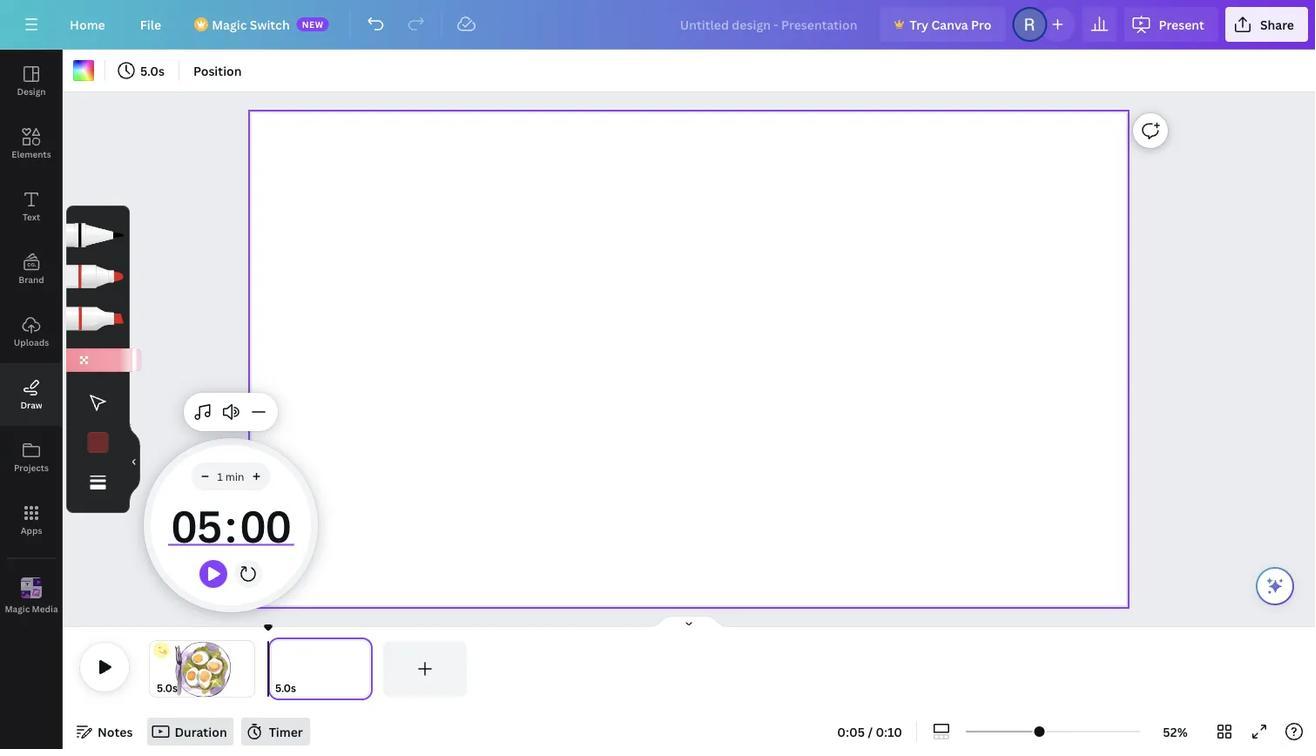 Task type: describe. For each thing, give the bounding box(es) containing it.
5.0s down file popup button
[[140, 62, 165, 79]]

canva
[[932, 16, 969, 33]]

timer button
[[241, 718, 310, 746]]

#e7191f image
[[88, 432, 108, 453]]

uploads button
[[0, 301, 63, 363]]

position button
[[186, 57, 249, 85]]

elements button
[[0, 112, 63, 175]]

canva assistant image
[[1265, 576, 1286, 597]]

05 button
[[168, 491, 225, 560]]

5.0s for 1st trimming, start edge slider from right
[[275, 681, 296, 695]]

magic media button
[[0, 565, 63, 628]]

min
[[226, 469, 244, 484]]

5.0s button for 2nd trimming, start edge slider from the right
[[157, 680, 178, 697]]

magic switch
[[212, 16, 290, 33]]

/
[[868, 724, 873, 740]]

uploads
[[14, 336, 49, 348]]

0:10
[[876, 724, 903, 740]]

brand
[[19, 274, 44, 285]]

52%
[[1163, 724, 1188, 740]]

notes button
[[70, 718, 140, 746]]

1 trimming, start edge slider from the left
[[150, 641, 162, 697]]

draw button
[[0, 363, 63, 426]]

hide pages image
[[647, 615, 731, 629]]

05
[[171, 496, 221, 555]]

timer
[[269, 724, 303, 740]]

magic media
[[5, 603, 58, 615]]

trimming, end edge slider for 5.0s button for 1st trimming, start edge slider from right
[[357, 641, 373, 697]]

present button
[[1124, 7, 1219, 42]]

0:05 / 0:10
[[838, 724, 903, 740]]

side panel tab list
[[0, 50, 63, 628]]

2 trimming, start edge slider from the left
[[268, 641, 284, 697]]

design
[[17, 85, 46, 97]]

file
[[140, 16, 161, 33]]

52% button
[[1148, 718, 1204, 746]]

5.0s for 2nd trimming, start edge slider from the right
[[157, 681, 178, 695]]

media
[[32, 603, 58, 615]]

try
[[910, 16, 929, 33]]

5.0s button down 'file'
[[112, 57, 172, 85]]

apps
[[21, 525, 42, 536]]



Task type: vqa. For each thing, say whether or not it's contained in the screenshot.
the top folder
no



Task type: locate. For each thing, give the bounding box(es) containing it.
share
[[1261, 16, 1295, 33]]

trimming, start edge slider
[[150, 641, 162, 697], [268, 641, 284, 697]]

5.0s button up duration button
[[157, 680, 178, 697]]

try canva pro
[[910, 16, 992, 33]]

2 trimming, end edge slider from the left
[[357, 641, 373, 697]]

magic inside button
[[5, 603, 30, 615]]

elements
[[12, 148, 51, 160]]

1 min
[[217, 469, 244, 484]]

5.0s up timer
[[275, 681, 296, 695]]

0 horizontal spatial magic
[[5, 603, 30, 615]]

1 horizontal spatial trimming, end edge slider
[[357, 641, 373, 697]]

trimming, end edge slider for 2nd trimming, start edge slider from the right 5.0s button
[[242, 641, 254, 697]]

Design title text field
[[666, 7, 874, 42]]

05 : 00
[[171, 496, 290, 555]]

apps button
[[0, 489, 63, 552]]

new
[[302, 18, 324, 30]]

share button
[[1226, 7, 1309, 42]]

present
[[1159, 16, 1205, 33]]

home
[[70, 16, 105, 33]]

5.0s button
[[112, 57, 172, 85], [157, 680, 178, 697], [275, 680, 296, 697]]

projects
[[14, 462, 49, 474]]

#e7191f image
[[88, 432, 108, 453]]

00 button
[[237, 491, 294, 560]]

duration button
[[147, 718, 234, 746]]

duration
[[175, 724, 227, 740]]

text
[[23, 211, 40, 223]]

magic left the switch
[[212, 16, 247, 33]]

00
[[239, 496, 290, 555]]

0:05
[[838, 724, 865, 740]]

design button
[[0, 50, 63, 112]]

main menu bar
[[0, 0, 1316, 50]]

5.0s up duration button
[[157, 681, 178, 695]]

0 horizontal spatial trimming, start edge slider
[[150, 641, 162, 697]]

5.0s button for 1st trimming, start edge slider from right
[[275, 680, 296, 697]]

1 vertical spatial magic
[[5, 603, 30, 615]]

pro
[[972, 16, 992, 33]]

0 vertical spatial magic
[[212, 16, 247, 33]]

magic for magic switch
[[212, 16, 247, 33]]

projects button
[[0, 426, 63, 489]]

:
[[225, 496, 237, 555]]

#ffffff image
[[73, 60, 94, 81]]

1 horizontal spatial trimming, start edge slider
[[268, 641, 284, 697]]

1 horizontal spatial magic
[[212, 16, 247, 33]]

magic inside main menu bar
[[212, 16, 247, 33]]

position
[[193, 62, 242, 79]]

1
[[217, 469, 223, 484]]

5.0s
[[140, 62, 165, 79], [157, 681, 178, 695], [275, 681, 296, 695]]

timer containing 05
[[168, 491, 294, 560]]

trimming, start edge slider up timer button
[[268, 641, 284, 697]]

0 horizontal spatial trimming, end edge slider
[[242, 641, 254, 697]]

text button
[[0, 175, 63, 238]]

trimming, start edge slider up duration button
[[150, 641, 162, 697]]

home link
[[56, 7, 119, 42]]

magic for magic media
[[5, 603, 30, 615]]

file button
[[126, 7, 175, 42]]

draw
[[20, 399, 42, 411]]

magic left media
[[5, 603, 30, 615]]

try canva pro button
[[881, 7, 1006, 42]]

timer
[[168, 491, 294, 560]]

notes
[[98, 724, 133, 740]]

hide image
[[129, 420, 140, 504]]

magic
[[212, 16, 247, 33], [5, 603, 30, 615]]

trimming, end edge slider
[[242, 641, 254, 697], [357, 641, 373, 697]]

5.0s button up timer
[[275, 680, 296, 697]]

switch
[[250, 16, 290, 33]]

brand button
[[0, 238, 63, 301]]

1 trimming, end edge slider from the left
[[242, 641, 254, 697]]



